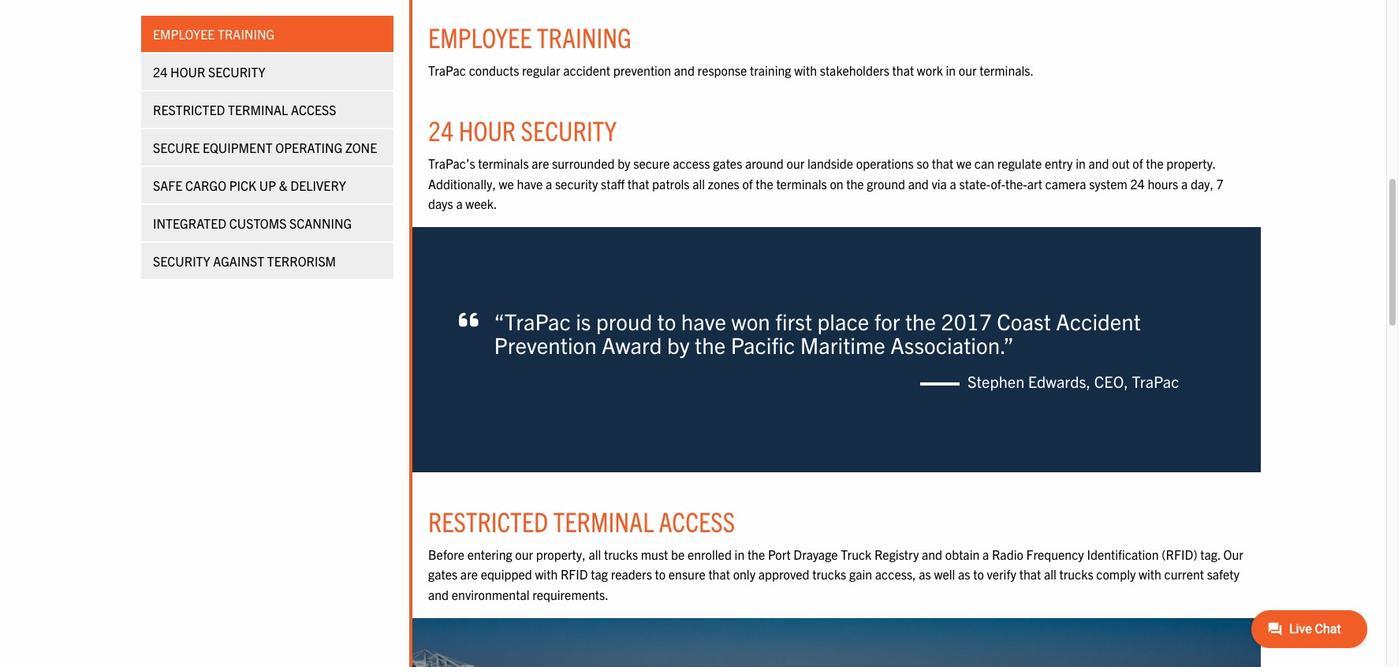 Task type: locate. For each thing, give the bounding box(es) containing it.
trucks down drayage
[[813, 567, 847, 582]]

1 horizontal spatial all
[[693, 176, 705, 191]]

0 horizontal spatial in
[[735, 547, 745, 562]]

security down employee training link
[[208, 64, 265, 80]]

1 horizontal spatial 24
[[428, 113, 454, 147]]

1 vertical spatial terminals
[[776, 176, 827, 191]]

security down integrated
[[153, 253, 210, 269]]

24 hour security down regular
[[428, 113, 617, 147]]

0 vertical spatial hour
[[170, 64, 205, 80]]

only
[[733, 567, 756, 582]]

access up operating
[[291, 102, 336, 118]]

to down must
[[655, 567, 666, 582]]

terminals left on
[[776, 176, 827, 191]]

before entering our property, all trucks must be enrolled in the port drayage truck registry and obtain a radio frequency identification (rfid) tag. our gates are equipped with rfid tag readers to ensure that only approved trucks gain access, as well as to verify that all trucks comply with current safety and environmental requirements.
[[428, 547, 1244, 603]]

are left surrounded
[[532, 155, 549, 171]]

1 horizontal spatial terminal
[[553, 504, 654, 538]]

terminals.
[[980, 63, 1034, 78]]

trapac left conducts
[[428, 63, 466, 78]]

0 horizontal spatial trapac
[[428, 63, 466, 78]]

comply
[[1097, 567, 1136, 582]]

1 horizontal spatial as
[[958, 567, 971, 582]]

in up only
[[735, 547, 745, 562]]

trucks down "frequency"
[[1060, 567, 1094, 582]]

for
[[874, 306, 900, 335]]

gates down before
[[428, 567, 458, 582]]

with
[[794, 63, 817, 78], [535, 567, 558, 582], [1139, 567, 1162, 582]]

0 horizontal spatial have
[[517, 176, 543, 191]]

trapac's terminals are surrounded by secure access gates around our landside operations so that we can regulate entry in and out of the property. additionally, we have a security staff that patrols all zones of the terminals on the ground and via a state-of-the-art camera system 24 hours a day, 7 days a week.
[[428, 155, 1224, 212]]

access,
[[875, 567, 916, 582]]

rfid
[[561, 567, 588, 582]]

1 horizontal spatial trucks
[[813, 567, 847, 582]]

security against terrorism link
[[141, 243, 394, 279]]

must
[[641, 547, 668, 562]]

0 vertical spatial terminals
[[478, 155, 529, 171]]

restricted up secure at the left top of page
[[153, 102, 225, 118]]

2 vertical spatial all
[[1044, 567, 1057, 582]]

1 vertical spatial restricted terminal access
[[428, 504, 735, 538]]

secure equipment operating zone link
[[141, 129, 394, 166]]

gain
[[849, 567, 872, 582]]

security
[[208, 64, 265, 80], [521, 113, 617, 147], [153, 253, 210, 269]]

regular
[[522, 63, 560, 78]]

security up surrounded
[[521, 113, 617, 147]]

0 vertical spatial all
[[693, 176, 705, 191]]

the inside the "before entering our property, all trucks must be enrolled in the port drayage truck registry and obtain a radio frequency identification (rfid) tag. our gates are equipped with rfid tag readers to ensure that only approved trucks gain access, as well as to verify that all trucks comply with current safety and environmental requirements."
[[748, 547, 765, 562]]

our
[[1224, 547, 1244, 562]]

readers
[[611, 567, 652, 582]]

24 up the trapac's
[[428, 113, 454, 147]]

of right out
[[1133, 155, 1143, 171]]

1 horizontal spatial by
[[667, 331, 690, 359]]

and left out
[[1089, 155, 1109, 171]]

1 horizontal spatial trapac
[[1132, 372, 1180, 391]]

0 vertical spatial in
[[946, 63, 956, 78]]

are
[[532, 155, 549, 171], [461, 567, 478, 582]]

0 horizontal spatial with
[[535, 567, 558, 582]]

0 vertical spatial we
[[957, 155, 972, 171]]

the
[[1146, 155, 1164, 171], [756, 176, 774, 191], [847, 176, 864, 191], [905, 306, 936, 335], [695, 331, 726, 359], [748, 547, 765, 562]]

by inside the "trapac is proud to have won first place for the 2017 coast accident prevention award by the pacific maritime association."
[[667, 331, 690, 359]]

employee training up regular
[[428, 20, 632, 54]]

&
[[279, 177, 288, 193]]

1 horizontal spatial gates
[[713, 155, 743, 171]]

1 vertical spatial have
[[681, 306, 727, 335]]

24 up secure at the left top of page
[[153, 64, 168, 80]]

a inside the "before entering our property, all trucks must be enrolled in the port drayage truck registry and obtain a radio frequency identification (rfid) tag. our gates are equipped with rfid tag readers to ensure that only approved trucks gain access, as well as to verify that all trucks comply with current safety and environmental requirements."
[[983, 547, 989, 562]]

1 horizontal spatial have
[[681, 306, 727, 335]]

the left the won
[[695, 331, 726, 359]]

0 horizontal spatial terminal
[[228, 102, 288, 118]]

by up staff
[[618, 155, 631, 171]]

a
[[546, 176, 552, 191], [950, 176, 957, 191], [1182, 176, 1188, 191], [456, 196, 463, 212], [983, 547, 989, 562]]

2 vertical spatial 24
[[1131, 176, 1145, 191]]

restricted terminal access up 'property,' in the left bottom of the page
[[428, 504, 735, 538]]

1 horizontal spatial access
[[659, 504, 735, 538]]

1 vertical spatial trapac
[[1132, 372, 1180, 391]]

of
[[1133, 155, 1143, 171], [743, 176, 753, 191]]

security inside "link"
[[153, 253, 210, 269]]

trapac right ceo,
[[1132, 372, 1180, 391]]

before
[[428, 547, 465, 562]]

2 vertical spatial our
[[515, 547, 533, 562]]

1 vertical spatial are
[[461, 567, 478, 582]]

gates up zones
[[713, 155, 743, 171]]

1 vertical spatial 24
[[428, 113, 454, 147]]

with right training
[[794, 63, 817, 78]]

employee training link
[[141, 16, 394, 52]]

24 inside trapac's terminals are surrounded by secure access gates around our landside operations so that we can regulate entry in and out of the property. additionally, we have a security staff that patrols all zones of the terminals on the ground and via a state-of-the-art camera system 24 hours a day, 7 days a week.
[[1131, 176, 1145, 191]]

against
[[213, 253, 264, 269]]

24
[[153, 64, 168, 80], [428, 113, 454, 147], [1131, 176, 1145, 191]]

hours
[[1148, 176, 1179, 191]]

0 horizontal spatial restricted terminal access
[[153, 102, 336, 118]]

0 horizontal spatial gates
[[428, 567, 458, 582]]

we left the can
[[957, 155, 972, 171]]

0 horizontal spatial we
[[499, 176, 514, 191]]

the right 'for'
[[905, 306, 936, 335]]

all
[[693, 176, 705, 191], [589, 547, 601, 562], [1044, 567, 1057, 582]]

in inside the "before entering our property, all trucks must be enrolled in the port drayage truck registry and obtain a radio frequency identification (rfid) tag. our gates are equipped with rfid tag readers to ensure that only approved trucks gain access, as well as to verify that all trucks comply with current safety and environmental requirements."
[[735, 547, 745, 562]]

terminal up secure equipment operating zone
[[228, 102, 288, 118]]

1 horizontal spatial hour
[[459, 113, 516, 147]]

24 hour security link
[[141, 54, 394, 90]]

(rfid)
[[1162, 547, 1198, 562]]

that
[[893, 63, 914, 78], [932, 155, 954, 171], [628, 176, 649, 191], [709, 567, 730, 582], [1020, 567, 1041, 582]]

1 horizontal spatial in
[[946, 63, 956, 78]]

1 horizontal spatial our
[[787, 155, 805, 171]]

access up enrolled
[[659, 504, 735, 538]]

terminal up tag
[[553, 504, 654, 538]]

truck
[[841, 547, 872, 562]]

24 hour security up the restricted terminal access link
[[153, 64, 265, 80]]

terminals up week.
[[478, 155, 529, 171]]

24 left hours
[[1131, 176, 1145, 191]]

1 as from the left
[[919, 567, 931, 582]]

0 horizontal spatial our
[[515, 547, 533, 562]]

and
[[674, 63, 695, 78], [1089, 155, 1109, 171], [908, 176, 929, 191], [922, 547, 943, 562], [428, 587, 449, 603]]

restricted
[[153, 102, 225, 118], [428, 504, 548, 538]]

as left well
[[919, 567, 931, 582]]

a left day,
[[1182, 176, 1188, 191]]

0 vertical spatial by
[[618, 155, 631, 171]]

patrols
[[652, 176, 690, 191]]

2 horizontal spatial 24
[[1131, 176, 1145, 191]]

with down identification
[[1139, 567, 1162, 582]]

1 vertical spatial our
[[787, 155, 805, 171]]

identification
[[1087, 547, 1159, 562]]

0 vertical spatial 24 hour security
[[153, 64, 265, 80]]

0 vertical spatial restricted terminal access
[[153, 102, 336, 118]]

and left response
[[674, 63, 695, 78]]

as right well
[[958, 567, 971, 582]]

in right work
[[946, 63, 956, 78]]

delivery
[[291, 177, 346, 193]]

1 horizontal spatial with
[[794, 63, 817, 78]]

the left "port"
[[748, 547, 765, 562]]

our up "equipped"
[[515, 547, 533, 562]]

that down enrolled
[[709, 567, 730, 582]]

our right around
[[787, 155, 805, 171]]

our
[[959, 63, 977, 78], [787, 155, 805, 171], [515, 547, 533, 562]]

that left work
[[893, 63, 914, 78]]

trucks
[[604, 547, 638, 562], [813, 567, 847, 582], [1060, 567, 1094, 582]]

to left verify
[[973, 567, 984, 582]]

hour up secure at the left top of page
[[170, 64, 205, 80]]

days
[[428, 196, 453, 212]]

1 horizontal spatial 24 hour security
[[428, 113, 617, 147]]

training
[[750, 63, 792, 78]]

have left security
[[517, 176, 543, 191]]

0 horizontal spatial are
[[461, 567, 478, 582]]

security
[[555, 176, 598, 191]]

up
[[259, 177, 276, 193]]

1 horizontal spatial terminals
[[776, 176, 827, 191]]

24 inside "24 hour security" link
[[153, 64, 168, 80]]

safety
[[1207, 567, 1240, 582]]

to
[[657, 306, 676, 335], [655, 567, 666, 582], [973, 567, 984, 582]]

0 vertical spatial gates
[[713, 155, 743, 171]]

the down around
[[756, 176, 774, 191]]

a left "radio"
[[983, 547, 989, 562]]

2 horizontal spatial in
[[1076, 155, 1086, 171]]

0 horizontal spatial 24
[[153, 64, 168, 80]]

with down 'property,' in the left bottom of the page
[[535, 567, 558, 582]]

employee
[[428, 20, 532, 54], [153, 26, 215, 42]]

trapac's
[[428, 155, 475, 171]]

are down 'entering'
[[461, 567, 478, 582]]

0 horizontal spatial trucks
[[604, 547, 638, 562]]

by right award
[[667, 331, 690, 359]]

"trapac is proud to have won first place for the 2017 coast accident prevention award by the pacific maritime association."
[[494, 306, 1141, 359]]

a right via
[[950, 176, 957, 191]]

in right "entry"
[[1076, 155, 1086, 171]]

0 vertical spatial trapac
[[428, 63, 466, 78]]

the up hours
[[1146, 155, 1164, 171]]

1 vertical spatial in
[[1076, 155, 1086, 171]]

property,
[[536, 547, 586, 562]]

trucks up readers
[[604, 547, 638, 562]]

a left security
[[546, 176, 552, 191]]

stephen
[[968, 372, 1025, 391]]

1 vertical spatial of
[[743, 176, 753, 191]]

a right days
[[456, 196, 463, 212]]

surrounded
[[552, 155, 615, 171]]

1 vertical spatial all
[[589, 547, 601, 562]]

2 vertical spatial security
[[153, 253, 210, 269]]

day,
[[1191, 176, 1214, 191]]

access
[[291, 102, 336, 118], [659, 504, 735, 538]]

we right additionally,
[[499, 176, 514, 191]]

all inside trapac's terminals are surrounded by secure access gates around our landside operations so that we can regulate entry in and out of the property. additionally, we have a security staff that patrols all zones of the terminals on the ground and via a state-of-the-art camera system 24 hours a day, 7 days a week.
[[693, 176, 705, 191]]

and down "so"
[[908, 176, 929, 191]]

hour
[[170, 64, 205, 80], [459, 113, 516, 147]]

employee training
[[428, 20, 632, 54], [153, 26, 275, 42]]

we
[[957, 155, 972, 171], [499, 176, 514, 191]]

of right zones
[[743, 176, 753, 191]]

0 horizontal spatial employee
[[153, 26, 215, 42]]

restricted terminal access up equipment
[[153, 102, 336, 118]]

hour up the trapac's
[[459, 113, 516, 147]]

employee training up "24 hour security" link
[[153, 26, 275, 42]]

0 horizontal spatial 24 hour security
[[153, 64, 265, 80]]

0 vertical spatial access
[[291, 102, 336, 118]]

0 horizontal spatial by
[[618, 155, 631, 171]]

0 horizontal spatial access
[[291, 102, 336, 118]]

2 horizontal spatial all
[[1044, 567, 1057, 582]]

have left the won
[[681, 306, 727, 335]]

0 horizontal spatial as
[[919, 567, 931, 582]]

2 vertical spatial in
[[735, 547, 745, 562]]

our right work
[[959, 63, 977, 78]]

as
[[919, 567, 931, 582], [958, 567, 971, 582]]

0 vertical spatial 24
[[153, 64, 168, 80]]

0 vertical spatial restricted
[[153, 102, 225, 118]]

1 vertical spatial security
[[521, 113, 617, 147]]

0 vertical spatial are
[[532, 155, 549, 171]]

access inside the restricted terminal access link
[[291, 102, 336, 118]]

that down secure
[[628, 176, 649, 191]]

approved
[[759, 567, 810, 582]]

training up "24 hour security" link
[[218, 26, 275, 42]]

2 horizontal spatial our
[[959, 63, 977, 78]]

all down the access
[[693, 176, 705, 191]]

training up accident
[[537, 20, 632, 54]]

1 vertical spatial hour
[[459, 113, 516, 147]]

1 horizontal spatial we
[[957, 155, 972, 171]]

0 horizontal spatial terminals
[[478, 155, 529, 171]]

1 horizontal spatial are
[[532, 155, 549, 171]]

well
[[934, 567, 955, 582]]

trapac
[[428, 63, 466, 78], [1132, 372, 1180, 391]]

1 vertical spatial we
[[499, 176, 514, 191]]

0 vertical spatial have
[[517, 176, 543, 191]]

all down "frequency"
[[1044, 567, 1057, 582]]

1 horizontal spatial restricted
[[428, 504, 548, 538]]

1 vertical spatial gates
[[428, 567, 458, 582]]

1 horizontal spatial employee training
[[428, 20, 632, 54]]

all up tag
[[589, 547, 601, 562]]

1 vertical spatial by
[[667, 331, 690, 359]]

restricted up 'entering'
[[428, 504, 548, 538]]

to right proud
[[657, 306, 676, 335]]

ensure
[[669, 567, 706, 582]]

0 vertical spatial of
[[1133, 155, 1143, 171]]

0 vertical spatial terminal
[[228, 102, 288, 118]]



Task type: describe. For each thing, give the bounding box(es) containing it.
integrated
[[153, 215, 226, 231]]

zone
[[345, 140, 377, 155]]

art
[[1028, 176, 1043, 191]]

system
[[1089, 176, 1128, 191]]

0 vertical spatial security
[[208, 64, 265, 80]]

that right verify
[[1020, 567, 1041, 582]]

regulate
[[998, 155, 1042, 171]]

7
[[1217, 176, 1224, 191]]

access
[[673, 155, 710, 171]]

tag
[[591, 567, 608, 582]]

1 vertical spatial terminal
[[553, 504, 654, 538]]

edwards,
[[1028, 372, 1091, 391]]

prevention
[[613, 63, 671, 78]]

are inside trapac's terminals are surrounded by secure access gates around our landside operations so that we can regulate entry in and out of the property. additionally, we have a security staff that patrols all zones of the terminals on the ground and via a state-of-the-art camera system 24 hours a day, 7 days a week.
[[532, 155, 549, 171]]

scanning
[[290, 215, 352, 231]]

2 horizontal spatial with
[[1139, 567, 1162, 582]]

pick
[[229, 177, 256, 193]]

1 horizontal spatial restricted terminal access
[[428, 504, 735, 538]]

0 horizontal spatial all
[[589, 547, 601, 562]]

solid image
[[459, 309, 478, 331]]

1 horizontal spatial employee
[[428, 20, 532, 54]]

stakeholders
[[820, 63, 890, 78]]

0 horizontal spatial employee training
[[153, 26, 275, 42]]

response
[[698, 63, 747, 78]]

place
[[818, 306, 869, 335]]

first
[[776, 306, 812, 335]]

via
[[932, 176, 947, 191]]

stephen edwards, ceo, trapac
[[968, 372, 1180, 391]]

gates inside the "before entering our property, all trucks must be enrolled in the port drayage truck registry and obtain a radio frequency identification (rfid) tag. our gates are equipped with rfid tag readers to ensure that only approved trucks gain access, as well as to verify that all trucks comply with current safety and environmental requirements."
[[428, 567, 458, 582]]

out
[[1112, 155, 1130, 171]]

the right on
[[847, 176, 864, 191]]

tag.
[[1201, 547, 1221, 562]]

by inside trapac's terminals are surrounded by secure access gates around our landside operations so that we can regulate entry in and out of the property. additionally, we have a security staff that patrols all zones of the terminals on the ground and via a state-of-the-art camera system 24 hours a day, 7 days a week.
[[618, 155, 631, 171]]

terrorism
[[267, 253, 336, 269]]

be
[[671, 547, 685, 562]]

and up well
[[922, 547, 943, 562]]

environmental
[[452, 587, 530, 603]]

landside
[[808, 155, 854, 171]]

trapac conducts regular accident prevention and response training with stakeholders that work in our terminals.
[[428, 63, 1034, 78]]

requirements.
[[533, 587, 609, 603]]

0 horizontal spatial hour
[[170, 64, 205, 80]]

secure
[[634, 155, 670, 171]]

proud
[[596, 306, 652, 335]]

have inside trapac's terminals are surrounded by secure access gates around our landside operations so that we can regulate entry in and out of the property. additionally, we have a security staff that patrols all zones of the terminals on the ground and via a state-of-the-art camera system 24 hours a day, 7 days a week.
[[517, 176, 543, 191]]

2 horizontal spatial trucks
[[1060, 567, 1094, 582]]

won
[[732, 306, 770, 335]]

safe cargo pick up & delivery link
[[141, 167, 394, 204]]

to inside the "trapac is proud to have won first place for the 2017 coast accident prevention award by the pacific maritime association."
[[657, 306, 676, 335]]

current
[[1165, 567, 1204, 582]]

ceo,
[[1095, 372, 1129, 391]]

around
[[745, 155, 784, 171]]

coast
[[997, 306, 1051, 335]]

state-
[[960, 176, 991, 191]]

maritime
[[800, 331, 886, 359]]

1 vertical spatial 24 hour security
[[428, 113, 617, 147]]

award
[[602, 331, 662, 359]]

terminal inside the restricted terminal access link
[[228, 102, 288, 118]]

staff
[[601, 176, 625, 191]]

2 as from the left
[[958, 567, 971, 582]]

our inside trapac's terminals are surrounded by secure access gates around our landside operations so that we can regulate entry in and out of the property. additionally, we have a security staff that patrols all zones of the terminals on the ground and via a state-of-the-art camera system 24 hours a day, 7 days a week.
[[787, 155, 805, 171]]

obtain
[[946, 547, 980, 562]]

port
[[768, 547, 791, 562]]

cargo
[[185, 177, 226, 193]]

prevention
[[494, 331, 597, 359]]

verify
[[987, 567, 1017, 582]]

entering
[[467, 547, 512, 562]]

1 vertical spatial restricted
[[428, 504, 548, 538]]

zones
[[708, 176, 740, 191]]

camera
[[1046, 176, 1087, 191]]

customs
[[229, 215, 287, 231]]

can
[[975, 155, 995, 171]]

ground
[[867, 176, 906, 191]]

1 horizontal spatial of
[[1133, 155, 1143, 171]]

are inside the "before entering our property, all trucks must be enrolled in the port drayage truck registry and obtain a radio frequency identification (rfid) tag. our gates are equipped with rfid tag readers to ensure that only approved trucks gain access, as well as to verify that all trucks comply with current safety and environmental requirements."
[[461, 567, 478, 582]]

work
[[917, 63, 943, 78]]

accident
[[1056, 306, 1141, 335]]

our inside the "before entering our property, all trucks must be enrolled in the port drayage truck registry and obtain a radio frequency identification (rfid) tag. our gates are equipped with rfid tag readers to ensure that only approved trucks gain access, as well as to verify that all trucks comply with current safety and environmental requirements."
[[515, 547, 533, 562]]

secure
[[153, 140, 200, 155]]

accident
[[563, 63, 611, 78]]

that right "so"
[[932, 155, 954, 171]]

in inside trapac's terminals are surrounded by secure access gates around our landside operations so that we can regulate entry in and out of the property. additionally, we have a security staff that patrols all zones of the terminals on the ground and via a state-of-the-art camera system 24 hours a day, 7 days a week.
[[1076, 155, 1086, 171]]

registry
[[875, 547, 919, 562]]

0 horizontal spatial training
[[218, 26, 275, 42]]

operations
[[856, 155, 914, 171]]

association."
[[891, 331, 1014, 359]]

integrated customs scanning link
[[141, 205, 394, 241]]

property.
[[1167, 155, 1216, 171]]

0 horizontal spatial of
[[743, 176, 753, 191]]

restricted terminal access link
[[141, 91, 394, 128]]

gates inside trapac's terminals are surrounded by secure access gates around our landside operations so that we can regulate entry in and out of the property. additionally, we have a security staff that patrols all zones of the terminals on the ground and via a state-of-the-art camera system 24 hours a day, 7 days a week.
[[713, 155, 743, 171]]

integrated customs scanning
[[153, 215, 352, 231]]

frequency
[[1027, 547, 1084, 562]]

the-
[[1006, 176, 1028, 191]]

0 horizontal spatial restricted
[[153, 102, 225, 118]]

1 vertical spatial access
[[659, 504, 735, 538]]

pacific
[[731, 331, 795, 359]]

equipped
[[481, 567, 532, 582]]

so
[[917, 155, 929, 171]]

safe
[[153, 177, 182, 193]]

secure equipment operating zone
[[153, 140, 377, 155]]

and down before
[[428, 587, 449, 603]]

entry
[[1045, 155, 1073, 171]]

additionally,
[[428, 176, 496, 191]]

have inside the "trapac is proud to have won first place for the 2017 coast accident prevention award by the pacific maritime association."
[[681, 306, 727, 335]]

radio
[[992, 547, 1024, 562]]

conducts
[[469, 63, 519, 78]]

of-
[[991, 176, 1006, 191]]

on
[[830, 176, 844, 191]]

1 horizontal spatial training
[[537, 20, 632, 54]]

week.
[[466, 196, 497, 212]]

equipment
[[203, 140, 273, 155]]

drayage
[[794, 547, 838, 562]]

enrolled
[[688, 547, 732, 562]]

0 vertical spatial our
[[959, 63, 977, 78]]



Task type: vqa. For each thing, say whether or not it's contained in the screenshot.
times in the right top of the page
no



